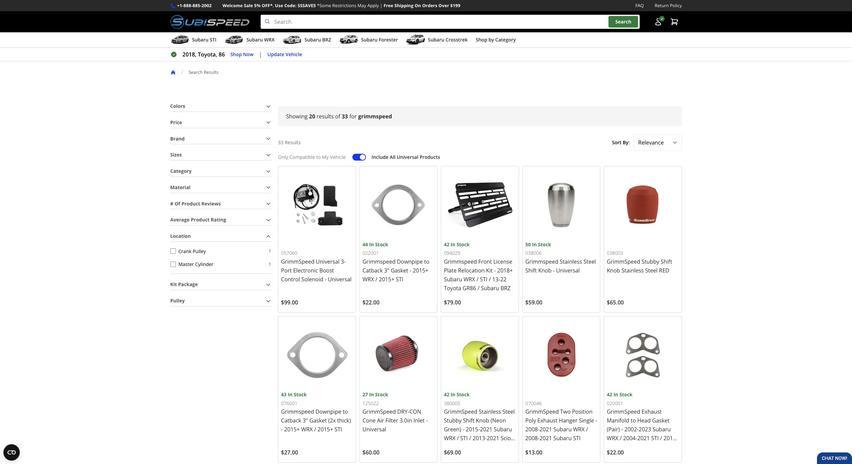 Task type: vqa. For each thing, say whether or not it's contained in the screenshot.
Lifestyle link
no



Task type: locate. For each thing, give the bounding box(es) containing it.
steel inside 50 in stock 038006 grimmspeed stainless steel shift knob  - universal
[[584, 258, 596, 266]]

home image
[[170, 69, 176, 75]]

2008- up "$13.00"
[[526, 435, 540, 442]]

faq
[[636, 2, 644, 9]]

kit inside the 42 in stock 094029 grimmspeed front license plate relocation kit - 2018+ subaru wrx / sti / 13-22 toyota gr86 / subaru brz
[[486, 267, 493, 274]]

0 vertical spatial 33
[[342, 113, 348, 120]]

33 left the for on the top of the page
[[342, 113, 348, 120]]

knob down 038003
[[607, 267, 621, 274]]

*some restrictions may apply | free shipping on orders over $199
[[317, 2, 461, 9]]

inlet
[[414, 417, 425, 425]]

to inside 43 in stock 076001 grimmspeed downpipe to catback 3" gasket (2x thick) - 2015+ wrx / 2015+ sti
[[343, 408, 348, 416]]

42 up 094029
[[444, 241, 450, 248]]

downpipe
[[397, 258, 423, 266], [316, 408, 342, 416]]

shift inside "42 in stock 380005 grimmspeed stainless steel stubby shift knob (neon green) - 2015-2021 subaru wrx / sti / 2013-2021 scion fr-s / subaru brz / toyota 86"
[[463, 417, 475, 425]]

0 vertical spatial 1
[[269, 248, 271, 254]]

steel inside 038003 grimmspeed stubby shift knob stainless steel red
[[646, 267, 658, 274]]

reviews
[[202, 200, 221, 207]]

stock inside "42 in stock 380005 grimmspeed stainless steel stubby shift knob (neon green) - 2015-2021 subaru wrx / sti / 2013-2021 scion fr-s / subaru brz / toyota 86"
[[457, 392, 470, 398]]

knob up 2015-
[[476, 417, 490, 425]]

stock inside 44 in stock 022001 grimmspeed downpipe to catback 3" gasket - 2015+ wrx / 2015+ sti
[[375, 241, 388, 248]]

catback for 2015+
[[281, 417, 302, 425]]

1 vertical spatial 86
[[444, 453, 451, 460]]

3"
[[384, 267, 390, 274], [303, 417, 308, 425]]

Master Cylinder button
[[170, 262, 176, 267]]

shop
[[476, 36, 488, 43], [231, 51, 242, 57]]

42 up 020001
[[607, 392, 613, 398]]

1 horizontal spatial |
[[380, 2, 383, 9]]

0 vertical spatial product
[[182, 200, 200, 207]]

0 horizontal spatial 86
[[219, 51, 225, 58]]

|
[[380, 2, 383, 9], [259, 51, 262, 58]]

1 vertical spatial exhaust
[[538, 417, 558, 425]]

stock up 038006
[[538, 241, 552, 248]]

3" inside 44 in stock 022001 grimmspeed downpipe to catback 3" gasket - 2015+ wrx / 2015+ sti
[[384, 267, 390, 274]]

1 horizontal spatial stubby
[[642, 258, 660, 266]]

in inside 44 in stock 022001 grimmspeed downpipe to catback 3" gasket - 2015+ wrx / 2015+ sti
[[369, 241, 374, 248]]

grimmspeed two position poly exhaust hanger single  - 2008-2021 subaru wrx / 2008-2021 subaru sti image
[[526, 319, 598, 391]]

kit inside dropdown button
[[170, 281, 177, 288]]

search input field
[[261, 15, 640, 29]]

search for search results
[[189, 69, 203, 75]]

stock inside 50 in stock 038006 grimmspeed stainless steel shift knob  - universal
[[538, 241, 552, 248]]

in up 380005
[[451, 392, 456, 398]]

42 inside "42 in stock 380005 grimmspeed stainless steel stubby shift knob (neon green) - 2015-2021 subaru wrx / sti / 2013-2021 scion fr-s / subaru brz / toyota 86"
[[444, 392, 450, 398]]

stock inside 43 in stock 076001 grimmspeed downpipe to catback 3" gasket (2x thick) - 2015+ wrx / 2015+ sti
[[294, 392, 307, 398]]

grimmspeed
[[363, 258, 396, 266], [444, 258, 477, 266], [526, 258, 559, 266], [281, 408, 314, 416]]

42 in stock 380005 grimmspeed stainless steel stubby shift knob (neon green) - 2015-2021 subaru wrx / sti / 2013-2021 scion fr-s / subaru brz / toyota 86
[[444, 392, 515, 460]]

grimmspeed for grimmspeed stainless steel shift knob  - universal
[[526, 258, 559, 266]]

1 vertical spatial 33
[[278, 139, 284, 146]]

to
[[316, 154, 321, 160], [425, 258, 430, 266], [343, 408, 348, 416], [631, 417, 636, 425]]

0 horizontal spatial |
[[259, 51, 262, 58]]

my
[[322, 154, 329, 160]]

$22.00 for grimmspeed exhaust manifold to head gasket (pair) - 2002-2023 subaru wrx / 2004-2021 sti / 2013- 2020 brz
[[607, 449, 624, 457]]

catback down 022001
[[363, 267, 383, 274]]

crank pulley
[[179, 248, 206, 254]]

in inside 42 in stock 020001 grimmspeed exhaust manifold to head gasket (pair) - 2002-2023 subaru wrx / 2004-2021 sti / 2013- 2020 brz
[[614, 392, 619, 398]]

brz inside the 42 in stock 094029 grimmspeed front license plate relocation kit - 2018+ subaru wrx / sti / 13-22 toyota gr86 / subaru brz
[[501, 285, 511, 292]]

2 vertical spatial steel
[[503, 408, 515, 416]]

select... image
[[672, 140, 678, 145]]

1 horizontal spatial shift
[[526, 267, 537, 274]]

0 vertical spatial downpipe
[[397, 258, 423, 266]]

1 horizontal spatial 3"
[[384, 267, 390, 274]]

86 right toyota,
[[219, 51, 225, 58]]

sti inside 'subaru sti' dropdown button
[[210, 36, 217, 43]]

exhaust up head
[[642, 408, 662, 416]]

grimmspeed down 038006
[[526, 258, 559, 266]]

2 horizontal spatial steel
[[646, 267, 658, 274]]

catback down 076001
[[281, 417, 302, 425]]

0 horizontal spatial 33
[[278, 139, 284, 146]]

$22.00 for grimmspeed downpipe to catback 3" gasket - 2015+ wrx / 2015+ sti
[[363, 299, 380, 306]]

results down toyota,
[[204, 69, 219, 75]]

catback for /
[[363, 267, 383, 274]]

grimmspeed inside 50 in stock 038006 grimmspeed stainless steel shift knob  - universal
[[526, 258, 559, 266]]

3.0in
[[400, 417, 412, 425]]

1 vertical spatial results
[[285, 139, 301, 146]]

search for search
[[616, 19, 632, 25]]

3" inside 43 in stock 076001 grimmspeed downpipe to catback 3" gasket (2x thick) - 2015+ wrx / 2015+ sti
[[303, 417, 308, 425]]

stock up 380005
[[457, 392, 470, 398]]

catback inside 43 in stock 076001 grimmspeed downpipe to catback 3" gasket (2x thick) - 2015+ wrx / 2015+ sti
[[281, 417, 302, 425]]

location
[[170, 233, 191, 239]]

1 horizontal spatial search
[[616, 19, 632, 25]]

shop left now
[[231, 51, 242, 57]]

2 horizontal spatial stainless
[[622, 267, 644, 274]]

in inside 43 in stock 076001 grimmspeed downpipe to catback 3" gasket (2x thick) - 2015+ wrx / 2015+ sti
[[288, 392, 293, 398]]

1 vertical spatial shift
[[526, 267, 537, 274]]

/ inside 43 in stock 076001 grimmspeed downpipe to catback 3" gasket (2x thick) - 2015+ wrx / 2015+ sti
[[314, 426, 316, 433]]

2 horizontal spatial gasket
[[653, 417, 670, 425]]

exhaust inside 070046 grimmspeed two position poly exhaust hanger single  - 2008-2021 subaru wrx / 2008-2021 subaru sti
[[538, 417, 558, 425]]

2 vertical spatial stainless
[[479, 408, 501, 416]]

2 2008- from the top
[[526, 435, 540, 442]]

1 vertical spatial |
[[259, 51, 262, 58]]

wrx inside 43 in stock 076001 grimmspeed downpipe to catback 3" gasket (2x thick) - 2015+ wrx / 2015+ sti
[[301, 426, 313, 433]]

catback inside 44 in stock 022001 grimmspeed downpipe to catback 3" gasket - 2015+ wrx / 2015+ sti
[[363, 267, 383, 274]]

in right the 44
[[369, 241, 374, 248]]

2 1 from the top
[[269, 261, 271, 267]]

0 vertical spatial steel
[[584, 258, 596, 266]]

0 vertical spatial search
[[616, 19, 632, 25]]

in for grimmspeed dry-con cone air filter 3.0in inlet - universal
[[369, 392, 374, 398]]

1 vertical spatial shop
[[231, 51, 242, 57]]

stock up 125022
[[375, 392, 388, 398]]

0 horizontal spatial exhaust
[[538, 417, 558, 425]]

stainless for grimmspeed
[[560, 258, 583, 266]]

brz down the 22
[[501, 285, 511, 292]]

toyota inside "42 in stock 380005 grimmspeed stainless steel stubby shift knob (neon green) - 2015-2021 subaru wrx / sti / 2013-2021 scion fr-s / subaru brz / toyota 86"
[[495, 444, 512, 451]]

0 horizontal spatial downpipe
[[316, 408, 342, 416]]

33
[[342, 113, 348, 120], [278, 139, 284, 146]]

kit
[[486, 267, 493, 274], [170, 281, 177, 288]]

2008- down poly
[[526, 426, 540, 433]]

toyota up $79.00
[[444, 285, 462, 292]]

grimmspeed universal 3-port electronic boost control solenoid - universal image
[[281, 169, 353, 241]]

wrx inside "42 in stock 380005 grimmspeed stainless steel stubby shift knob (neon green) - 2015-2021 subaru wrx / sti / 2013-2021 scion fr-s / subaru brz / toyota 86"
[[444, 435, 456, 442]]

in for grimmspeed downpipe to catback 3" gasket - 2015+ wrx / 2015+ sti
[[369, 241, 374, 248]]

stock for grimmspeed dry-con cone air filter 3.0in inlet - universal
[[375, 392, 388, 398]]

42 up 380005
[[444, 392, 450, 398]]

subispeed logo image
[[170, 15, 250, 29]]

888-
[[184, 2, 193, 9]]

wrx
[[264, 36, 275, 43], [363, 276, 374, 283], [464, 276, 476, 283], [301, 426, 313, 433], [574, 426, 585, 433], [444, 435, 456, 442], [607, 435, 619, 442]]

1 for crank pulley
[[269, 248, 271, 254]]

0 horizontal spatial search
[[189, 69, 203, 75]]

2 horizontal spatial knob
[[607, 267, 621, 274]]

1 vertical spatial product
[[191, 217, 210, 223]]

wrx inside 42 in stock 020001 grimmspeed exhaust manifold to head gasket (pair) - 2002-2023 subaru wrx / 2004-2021 sti / 2013- 2020 brz
[[607, 435, 619, 442]]

1 horizontal spatial 2013-
[[664, 435, 678, 442]]

1 vertical spatial $22.00
[[607, 449, 624, 457]]

1 horizontal spatial 86
[[444, 453, 451, 460]]

0 vertical spatial catback
[[363, 267, 383, 274]]

1 horizontal spatial shop
[[476, 36, 488, 43]]

brz down 2015-
[[480, 444, 490, 451]]

all
[[390, 154, 396, 160]]

subaru inside dropdown button
[[428, 36, 445, 43]]

(neon
[[491, 417, 506, 425]]

1 2013- from the left
[[473, 435, 487, 442]]

1 horizontal spatial catback
[[363, 267, 383, 274]]

1 vertical spatial 3"
[[303, 417, 308, 425]]

1 horizontal spatial downpipe
[[397, 258, 423, 266]]

in inside "42 in stock 380005 grimmspeed stainless steel stubby shift knob (neon green) - 2015-2021 subaru wrx / sti / 2013-2021 scion fr-s / subaru brz / toyota 86"
[[451, 392, 456, 398]]

a subaru crosstrek thumbnail image image
[[406, 35, 426, 45]]

stainless
[[560, 258, 583, 266], [622, 267, 644, 274], [479, 408, 501, 416]]

1 horizontal spatial stainless
[[560, 258, 583, 266]]

use
[[275, 2, 283, 9]]

070046
[[526, 400, 542, 407]]

42 inside the 42 in stock 094029 grimmspeed front license plate relocation kit - 2018+ subaru wrx / sti / 13-22 toyota gr86 / subaru brz
[[444, 241, 450, 248]]

in for grimmspeed stainless steel shift knob  - universal
[[532, 241, 537, 248]]

0 vertical spatial 2008-
[[526, 426, 540, 433]]

1 horizontal spatial steel
[[584, 258, 596, 266]]

master
[[179, 261, 194, 268]]

2 2013- from the left
[[664, 435, 678, 442]]

stubby
[[642, 258, 660, 266], [444, 417, 462, 425]]

2 horizontal spatial shift
[[661, 258, 673, 266]]

1 horizontal spatial $22.00
[[607, 449, 624, 457]]

green)
[[444, 426, 462, 433]]

0 vertical spatial exhaust
[[642, 408, 662, 416]]

grimmspeed inside 038003 grimmspeed stubby shift knob stainless steel red
[[607, 258, 641, 266]]

1 horizontal spatial results
[[285, 139, 301, 146]]

to inside 44 in stock 022001 grimmspeed downpipe to catback 3" gasket - 2015+ wrx / 2015+ sti
[[425, 258, 430, 266]]

vehicle down a subaru brz thumbnail image
[[286, 51, 302, 57]]

gasket for 2015+
[[391, 267, 409, 274]]

in up 020001
[[614, 392, 619, 398]]

0 vertical spatial results
[[204, 69, 219, 75]]

stainless inside 038003 grimmspeed stubby shift knob stainless steel red
[[622, 267, 644, 274]]

0 horizontal spatial shift
[[463, 417, 475, 425]]

shipping
[[395, 2, 414, 9]]

shop left by
[[476, 36, 488, 43]]

grimmspeed exhaust manifold to head gasket (pair) - 2002-2023 subaru wrx / 2004-2021 sti / 2013-2020 brz image
[[607, 319, 679, 391]]

kit down front
[[486, 267, 493, 274]]

0 horizontal spatial knob
[[476, 417, 490, 425]]

showing 20 results of 33 for grimmspeed
[[286, 113, 392, 120]]

070046 grimmspeed two position poly exhaust hanger single  - 2008-2021 subaru wrx / 2008-2021 subaru sti
[[526, 400, 598, 442]]

86
[[219, 51, 225, 58], [444, 453, 451, 460]]

- inside 50 in stock 038006 grimmspeed stainless steel shift knob  - universal
[[553, 267, 555, 274]]

Select... button
[[634, 135, 682, 151]]

grimmspeed inside "42 in stock 380005 grimmspeed stainless steel stubby shift knob (neon green) - 2015-2021 subaru wrx / sti / 2013-2021 scion fr-s / subaru brz / toyota 86"
[[444, 408, 478, 416]]

stubby inside 038003 grimmspeed stubby shift knob stainless steel red
[[642, 258, 660, 266]]

in inside 50 in stock 038006 grimmspeed stainless steel shift knob  - universal
[[532, 241, 537, 248]]

0 vertical spatial toyota
[[444, 285, 462, 292]]

stock inside 27 in stock 125022 grimmspeed dry-con cone air filter 3.0in inlet - universal
[[375, 392, 388, 398]]

0 horizontal spatial kit
[[170, 281, 177, 288]]

grimmspeed up manifold
[[607, 408, 641, 416]]

1 vertical spatial kit
[[170, 281, 177, 288]]

air
[[377, 417, 384, 425]]

1 vertical spatial search
[[189, 69, 203, 75]]

1 horizontal spatial 33
[[342, 113, 348, 120]]

downpipe inside 43 in stock 076001 grimmspeed downpipe to catback 3" gasket (2x thick) - 2015+ wrx / 2015+ sti
[[316, 408, 342, 416]]

$60.00
[[363, 449, 380, 457]]

grimmspeed up "air"
[[363, 408, 396, 416]]

brz left a subaru forester thumbnail image on the top left of the page
[[322, 36, 331, 43]]

in for grimmspeed downpipe to catback 3" gasket (2x thick) - 2015+ wrx / 2015+ sti
[[288, 392, 293, 398]]

stainless for grimmspeed
[[479, 408, 501, 416]]

0 vertical spatial of
[[335, 113, 341, 120]]

0 horizontal spatial steel
[[503, 408, 515, 416]]

1 vertical spatial 2008-
[[526, 435, 540, 442]]

wrx inside 44 in stock 022001 grimmspeed downpipe to catback 3" gasket - 2015+ wrx / 2015+ sti
[[363, 276, 374, 283]]

sti inside 43 in stock 076001 grimmspeed downpipe to catback 3" gasket (2x thick) - 2015+ wrx / 2015+ sti
[[335, 426, 342, 433]]

grimmspeed down 038003
[[607, 258, 641, 266]]

grimmspeed down 022001
[[363, 258, 396, 266]]

stainless inside 50 in stock 038006 grimmspeed stainless steel shift knob  - universal
[[560, 258, 583, 266]]

0 vertical spatial 3"
[[384, 267, 390, 274]]

search inside button
[[616, 19, 632, 25]]

1 2008- from the top
[[526, 426, 540, 433]]

0 vertical spatial kit
[[486, 267, 493, 274]]

shift up red
[[661, 258, 673, 266]]

exhaust for 2008-
[[538, 417, 558, 425]]

stock up 020001
[[620, 392, 633, 398]]

+1-888-885-2002 link
[[177, 2, 212, 9]]

grimmspeed inside 44 in stock 022001 grimmspeed downpipe to catback 3" gasket - 2015+ wrx / 2015+ sti
[[363, 258, 396, 266]]

cone
[[363, 417, 376, 425]]

free
[[384, 2, 394, 9]]

2015-
[[466, 426, 480, 433]]

downpipe inside 44 in stock 022001 grimmspeed downpipe to catback 3" gasket - 2015+ wrx / 2015+ sti
[[397, 258, 423, 266]]

in right '27'
[[369, 392, 374, 398]]

shift down 038006
[[526, 267, 537, 274]]

1 horizontal spatial gasket
[[391, 267, 409, 274]]

2015+
[[413, 267, 429, 274], [379, 276, 395, 283], [284, 426, 300, 433], [318, 426, 333, 433]]

kit left package at the bottom of page
[[170, 281, 177, 288]]

0 horizontal spatial shop
[[231, 51, 242, 57]]

shop inside dropdown button
[[476, 36, 488, 43]]

1 left port
[[269, 261, 271, 267]]

toyota down scion
[[495, 444, 512, 451]]

crosstrek
[[446, 36, 468, 43]]

now
[[243, 51, 254, 57]]

grimmspeed down 076001
[[281, 408, 314, 416]]

subaru inside 42 in stock 020001 grimmspeed exhaust manifold to head gasket (pair) - 2002-2023 subaru wrx / 2004-2021 sti / 2013- 2020 brz
[[653, 426, 671, 433]]

in up 094029
[[451, 241, 456, 248]]

downpipe for (2x
[[316, 408, 342, 416]]

shop by category
[[476, 36, 516, 43]]

0 vertical spatial stainless
[[560, 258, 583, 266]]

86 down fr-
[[444, 453, 451, 460]]

1 vertical spatial catback
[[281, 417, 302, 425]]

0 horizontal spatial stubby
[[444, 417, 462, 425]]

- inside 43 in stock 076001 grimmspeed downpipe to catback 3" gasket (2x thick) - 2015+ wrx / 2015+ sti
[[281, 426, 283, 433]]

0 horizontal spatial of
[[175, 200, 180, 207]]

knob inside 038003 grimmspeed stubby shift knob stainless steel red
[[607, 267, 621, 274]]

1 horizontal spatial kit
[[486, 267, 493, 274]]

head
[[638, 417, 651, 425]]

stock for grimmspeed downpipe to catback 3" gasket - 2015+ wrx / 2015+ sti
[[375, 241, 388, 248]]

grimmspeed down 380005
[[444, 408, 478, 416]]

exhaust right poly
[[538, 417, 558, 425]]

grimmspeed downpipe to catback 3" gasket - 2015+ wrx / 2015+ sti image
[[363, 169, 435, 241]]

5%
[[254, 2, 261, 9]]

stainless for knob
[[622, 267, 644, 274]]

in
[[369, 241, 374, 248], [451, 241, 456, 248], [532, 241, 537, 248], [288, 392, 293, 398], [369, 392, 374, 398], [451, 392, 456, 398], [614, 392, 619, 398]]

welcome
[[223, 2, 243, 9]]

grimmspeed inside 43 in stock 076001 grimmspeed downpipe to catback 3" gasket (2x thick) - 2015+ wrx / 2015+ sti
[[281, 408, 314, 416]]

in for grimmspeed exhaust manifold to head gasket (pair) - 2002-2023 subaru wrx / 2004-2021 sti / 2013- 2020 brz
[[614, 392, 619, 398]]

gasket inside 42 in stock 020001 grimmspeed exhaust manifold to head gasket (pair) - 2002-2023 subaru wrx / 2004-2021 sti / 2013- 2020 brz
[[653, 417, 670, 425]]

3" for wrx
[[303, 417, 308, 425]]

stainless inside "42 in stock 380005 grimmspeed stainless steel stubby shift knob (neon green) - 2015-2021 subaru wrx / sti / 2013-2021 scion fr-s / subaru brz / toyota 86"
[[479, 408, 501, 416]]

product up average product rating
[[182, 200, 200, 207]]

2 vertical spatial shift
[[463, 417, 475, 425]]

boost
[[320, 267, 334, 274]]

to inside 42 in stock 020001 grimmspeed exhaust manifold to head gasket (pair) - 2002-2023 subaru wrx / 2004-2021 sti / 2013- 2020 brz
[[631, 417, 636, 425]]

stock for grimmspeed downpipe to catback 3" gasket (2x thick) - 2015+ wrx / 2015+ sti
[[294, 392, 307, 398]]

stock up 076001
[[294, 392, 307, 398]]

colors
[[170, 103, 185, 109]]

022001
[[363, 250, 379, 256]]

0 horizontal spatial gasket
[[310, 417, 327, 425]]

33 up the "only"
[[278, 139, 284, 146]]

stubby up green)
[[444, 417, 462, 425]]

2008-
[[526, 426, 540, 433], [526, 435, 540, 442]]

1 vertical spatial of
[[175, 200, 180, 207]]

location button
[[170, 231, 271, 242]]

1 vertical spatial stainless
[[622, 267, 644, 274]]

of right results
[[335, 113, 341, 120]]

(2x
[[328, 417, 336, 425]]

stock for grimmspeed stainless steel shift knob  - universal
[[538, 241, 552, 248]]

grimmspeed front license plate relocation kit - 2018+ subaru wrx / sti / 13-22 toyota gr86 / subaru brz image
[[444, 169, 516, 241]]

in inside 27 in stock 125022 grimmspeed dry-con cone air filter 3.0in inlet - universal
[[369, 392, 374, 398]]

27 in stock 125022 grimmspeed dry-con cone air filter 3.0in inlet - universal
[[363, 392, 428, 433]]

0 horizontal spatial results
[[204, 69, 219, 75]]

094029
[[444, 250, 461, 256]]

sizes button
[[170, 150, 271, 160]]

0 horizontal spatial stainless
[[479, 408, 501, 416]]

price
[[170, 119, 182, 126]]

shift
[[661, 258, 673, 266], [526, 267, 537, 274], [463, 417, 475, 425]]

results up compatible
[[285, 139, 301, 146]]

1 1 from the top
[[269, 248, 271, 254]]

gasket inside 44 in stock 022001 grimmspeed downpipe to catback 3" gasket - 2015+ wrx / 2015+ sti
[[391, 267, 409, 274]]

include all universal products
[[372, 154, 440, 160]]

grimmspeed inside the 42 in stock 094029 grimmspeed front license plate relocation kit - 2018+ subaru wrx / sti / 13-22 toyota gr86 / subaru brz
[[444, 258, 477, 266]]

sti inside 44 in stock 022001 grimmspeed downpipe to catback 3" gasket - 2015+ wrx / 2015+ sti
[[396, 276, 404, 283]]

stock inside 42 in stock 020001 grimmspeed exhaust manifold to head gasket (pair) - 2002-2023 subaru wrx / 2004-2021 sti / 2013- 2020 brz
[[620, 392, 633, 398]]

brz down 2004-
[[621, 444, 631, 451]]

a subaru forester thumbnail image image
[[340, 35, 359, 45]]

0 horizontal spatial $22.00
[[363, 299, 380, 306]]

1 vertical spatial 1
[[269, 261, 271, 267]]

gasket inside 43 in stock 076001 grimmspeed downpipe to catback 3" gasket (2x thick) - 2015+ wrx / 2015+ sti
[[310, 417, 327, 425]]

of right #
[[175, 200, 180, 207]]

1 horizontal spatial toyota
[[495, 444, 512, 451]]

42 inside 42 in stock 020001 grimmspeed exhaust manifold to head gasket (pair) - 2002-2023 subaru wrx / 2004-2021 sti / 2013- 2020 brz
[[607, 392, 613, 398]]

1 vertical spatial steel
[[646, 267, 658, 274]]

$69.00
[[444, 449, 461, 457]]

vehicle right my
[[330, 154, 346, 160]]

update vehicle button
[[268, 51, 302, 58]]

policy
[[670, 2, 682, 9]]

in for grimmspeed front license plate relocation kit - 2018+ subaru wrx / sti / 13-22 toyota gr86 / subaru brz
[[451, 241, 456, 248]]

stock up 094029
[[457, 241, 470, 248]]

0 vertical spatial shop
[[476, 36, 488, 43]]

#
[[170, 200, 173, 207]]

knob down 038006
[[539, 267, 552, 274]]

stock inside the 42 in stock 094029 grimmspeed front license plate relocation kit - 2018+ subaru wrx / sti / 13-22 toyota gr86 / subaru brz
[[457, 241, 470, 248]]

0 vertical spatial $22.00
[[363, 299, 380, 306]]

0 horizontal spatial 2013-
[[473, 435, 487, 442]]

1 horizontal spatial exhaust
[[642, 408, 662, 416]]

over
[[439, 2, 449, 9]]

1 left the 057060 at bottom left
[[269, 248, 271, 254]]

button image
[[654, 18, 663, 26]]

by:
[[623, 139, 630, 146]]

grimmspeed down 094029
[[444, 258, 477, 266]]

- inside "42 in stock 380005 grimmspeed stainless steel stubby shift knob (neon green) - 2015-2021 subaru wrx / sti / 2013-2021 scion fr-s / subaru brz / toyota 86"
[[463, 426, 465, 433]]

steel inside "42 in stock 380005 grimmspeed stainless steel stubby shift knob (neon green) - 2015-2021 subaru wrx / sti / 2013-2021 scion fr-s / subaru brz / toyota 86"
[[503, 408, 515, 416]]

| left free
[[380, 2, 383, 9]]

return
[[655, 2, 669, 9]]

product down "# of product reviews"
[[191, 217, 210, 223]]

universal inside 27 in stock 125022 grimmspeed dry-con cone air filter 3.0in inlet - universal
[[363, 426, 386, 433]]

0 horizontal spatial catback
[[281, 417, 302, 425]]

0 horizontal spatial vehicle
[[286, 51, 302, 57]]

0 vertical spatial stubby
[[642, 258, 660, 266]]

1 vertical spatial stubby
[[444, 417, 462, 425]]

exhaust inside 42 in stock 020001 grimmspeed exhaust manifold to head gasket (pair) - 2002-2023 subaru wrx / 2004-2021 sti / 2013- 2020 brz
[[642, 408, 662, 416]]

brand button
[[170, 134, 271, 144]]

0 vertical spatial shift
[[661, 258, 673, 266]]

1 vertical spatial vehicle
[[330, 154, 346, 160]]

shop by category button
[[476, 34, 516, 47]]

stock up 022001
[[375, 241, 388, 248]]

grimmspeed up "electronic"
[[281, 258, 315, 266]]

crank
[[179, 248, 192, 254]]

3-
[[341, 258, 346, 266]]

0 horizontal spatial toyota
[[444, 285, 462, 292]]

stubby up red
[[642, 258, 660, 266]]

in right 50
[[532, 241, 537, 248]]

grimmspeed down 070046
[[526, 408, 559, 416]]

125022
[[363, 400, 379, 407]]

showing
[[286, 113, 308, 120]]

shift up 2015-
[[463, 417, 475, 425]]

0 horizontal spatial 3"
[[303, 417, 308, 425]]

gasket for subaru
[[653, 417, 670, 425]]

0 vertical spatial vehicle
[[286, 51, 302, 57]]

include
[[372, 154, 389, 160]]

1 vertical spatial toyota
[[495, 444, 512, 451]]

in inside the 42 in stock 094029 grimmspeed front license plate relocation kit - 2018+ subaru wrx / sti / 13-22 toyota gr86 / subaru brz
[[451, 241, 456, 248]]

in right 43
[[288, 392, 293, 398]]

| right now
[[259, 51, 262, 58]]

/ inside 070046 grimmspeed two position poly exhaust hanger single  - 2008-2021 subaru wrx / 2008-2021 subaru sti
[[587, 426, 589, 433]]

1 vertical spatial downpipe
[[316, 408, 342, 416]]

brz inside "42 in stock 380005 grimmspeed stainless steel stubby shift knob (neon green) - 2015-2021 subaru wrx / sti / 2013-2021 scion fr-s / subaru brz / toyota 86"
[[480, 444, 490, 451]]

1 horizontal spatial knob
[[539, 267, 552, 274]]

shop for shop now
[[231, 51, 242, 57]]



Task type: describe. For each thing, give the bounding box(es) containing it.
con
[[410, 408, 422, 416]]

control
[[281, 276, 300, 283]]

average product rating
[[170, 217, 226, 223]]

- inside 27 in stock 125022 grimmspeed dry-con cone air filter 3.0in inlet - universal
[[426, 417, 428, 425]]

Crank Pulley button
[[170, 249, 176, 254]]

42 for grimmspeed exhaust manifold to head gasket (pair) - 2002-2023 subaru wrx / 2004-2021 sti / 2013- 2020 brz
[[607, 392, 613, 398]]

86 inside "42 in stock 380005 grimmspeed stainless steel stubby shift knob (neon green) - 2015-2021 subaru wrx / sti / 2013-2021 scion fr-s / subaru brz / toyota 86"
[[444, 453, 451, 460]]

2020
[[607, 444, 620, 451]]

+1-888-885-2002
[[177, 2, 212, 9]]

sort
[[613, 139, 622, 146]]

$65.00
[[607, 299, 624, 306]]

057060 grimmspeed universal 3- port electronic boost control solenoid - universal
[[281, 250, 352, 283]]

0 vertical spatial 86
[[219, 51, 225, 58]]

grimmspeed for grimmspeed downpipe to catback 3" gasket - 2015+ wrx / 2015+ sti
[[363, 258, 396, 266]]

only
[[278, 154, 288, 160]]

grimmspeed inside 070046 grimmspeed two position poly exhaust hanger single  - 2008-2021 subaru wrx / 2008-2021 subaru sti
[[526, 408, 559, 416]]

a subaru wrx thumbnail image image
[[225, 35, 244, 45]]

package
[[178, 281, 198, 288]]

pulley
[[170, 298, 185, 304]]

steel for grimmspeed stubby shift knob stainless steel red
[[646, 267, 658, 274]]

sti inside "42 in stock 380005 grimmspeed stainless steel stubby shift knob (neon green) - 2015-2021 subaru wrx / sti / 2013-2021 scion fr-s / subaru brz / toyota 86"
[[461, 435, 468, 442]]

subaru sti
[[192, 36, 217, 43]]

material button
[[170, 182, 271, 193]]

only compatible to my vehicle
[[278, 154, 346, 160]]

product inside # of product reviews dropdown button
[[182, 200, 200, 207]]

downpipe for -
[[397, 258, 423, 266]]

pulley
[[193, 248, 206, 254]]

2023
[[639, 426, 652, 433]]

- inside 070046 grimmspeed two position poly exhaust hanger single  - 2008-2021 subaru wrx / 2008-2021 subaru sti
[[596, 417, 598, 425]]

by
[[489, 36, 494, 43]]

sort by:
[[613, 139, 630, 146]]

50 in stock 038006 grimmspeed stainless steel shift knob  - universal
[[526, 241, 596, 274]]

red
[[660, 267, 670, 274]]

toyota inside the 42 in stock 094029 grimmspeed front license plate relocation kit - 2018+ subaru wrx / sti / 13-22 toyota gr86 / subaru brz
[[444, 285, 462, 292]]

43
[[281, 392, 287, 398]]

grimmspeed stubby shift knob stainless steel red image
[[607, 169, 679, 241]]

2002
[[202, 2, 212, 9]]

vehicle inside update vehicle button
[[286, 51, 302, 57]]

s
[[452, 444, 455, 451]]

$199
[[451, 2, 461, 9]]

gasket for wrx
[[310, 417, 327, 425]]

faq link
[[636, 2, 644, 9]]

solenoid
[[302, 276, 324, 283]]

# of product reviews button
[[170, 199, 271, 209]]

knob inside 50 in stock 038006 grimmspeed stainless steel shift knob  - universal
[[539, 267, 552, 274]]

steel for grimmspeed stainless steel shift knob  - universal
[[584, 258, 596, 266]]

13-
[[493, 276, 501, 283]]

apply
[[368, 2, 379, 9]]

front
[[479, 258, 492, 266]]

/ inside 44 in stock 022001 grimmspeed downpipe to catback 3" gasket - 2015+ wrx / 2015+ sti
[[376, 276, 378, 283]]

- inside 44 in stock 022001 grimmspeed downpipe to catback 3" gasket - 2015+ wrx / 2015+ sti
[[410, 267, 412, 274]]

$27.00
[[281, 449, 298, 457]]

brz inside 42 in stock 020001 grimmspeed exhaust manifold to head gasket (pair) - 2002-2023 subaru wrx / 2004-2021 sti / 2013- 2020 brz
[[621, 444, 631, 451]]

exhaust for gasket
[[642, 408, 662, 416]]

sti inside 42 in stock 020001 grimmspeed exhaust manifold to head gasket (pair) - 2002-2023 subaru wrx / 2004-2021 sti / 2013- 2020 brz
[[652, 435, 659, 442]]

open widget image
[[3, 445, 20, 461]]

2018,
[[183, 51, 197, 58]]

wrx inside the 42 in stock 094029 grimmspeed front license plate relocation kit - 2018+ subaru wrx / sti / 13-22 toyota gr86 / subaru brz
[[464, 276, 476, 283]]

2013- inside "42 in stock 380005 grimmspeed stainless steel stubby shift knob (neon green) - 2015-2021 subaru wrx / sti / 2013-2021 scion fr-s / subaru brz / toyota 86"
[[473, 435, 487, 442]]

category
[[496, 36, 516, 43]]

grimmspeed stainless steel shift knob  - universal image
[[526, 169, 598, 241]]

sti inside the 42 in stock 094029 grimmspeed front license plate relocation kit - 2018+ subaru wrx / sti / 13-22 toyota gr86 / subaru brz
[[480, 276, 488, 283]]

grimmspeed inside 42 in stock 020001 grimmspeed exhaust manifold to head gasket (pair) - 2002-2023 subaru wrx / 2004-2021 sti / 2013- 2020 brz
[[607, 408, 641, 416]]

shift inside 038003 grimmspeed stubby shift knob stainless steel red
[[661, 258, 673, 266]]

1 horizontal spatial of
[[335, 113, 341, 120]]

2018, toyota, 86
[[183, 51, 225, 58]]

master cylinder
[[179, 261, 214, 268]]

stock for grimmspeed exhaust manifold to head gasket (pair) - 2002-2023 subaru wrx / 2004-2021 sti / 2013- 2020 brz
[[620, 392, 633, 398]]

885-
[[193, 2, 202, 9]]

+1-
[[177, 2, 184, 9]]

knob inside "42 in stock 380005 grimmspeed stainless steel stubby shift knob (neon green) - 2015-2021 subaru wrx / sti / 2013-2021 scion fr-s / subaru brz / toyota 86"
[[476, 417, 490, 425]]

$99.00
[[281, 299, 298, 306]]

stock for grimmspeed front license plate relocation kit - 2018+ subaru wrx / sti / 13-22 toyota gr86 / subaru brz
[[457, 241, 470, 248]]

a subaru sti thumbnail image image
[[170, 35, 189, 45]]

category button
[[170, 166, 271, 177]]

- inside the 42 in stock 094029 grimmspeed front license plate relocation kit - 2018+ subaru wrx / sti / 13-22 toyota gr86 / subaru brz
[[495, 267, 496, 274]]

42 for grimmspeed front license plate relocation kit - 2018+ subaru wrx / sti / 13-22 toyota gr86 / subaru brz
[[444, 241, 450, 248]]

057060
[[281, 250, 298, 256]]

- inside 42 in stock 020001 grimmspeed exhaust manifold to head gasket (pair) - 2002-2023 subaru wrx / 2004-2021 sti / 2013- 2020 brz
[[622, 426, 624, 433]]

brz inside "dropdown button"
[[322, 36, 331, 43]]

subaru inside "dropdown button"
[[305, 36, 321, 43]]

subaru brz
[[305, 36, 331, 43]]

may
[[358, 2, 366, 9]]

038003 grimmspeed stubby shift knob stainless steel red
[[607, 250, 673, 274]]

results
[[317, 113, 334, 120]]

average
[[170, 217, 190, 223]]

2013- inside 42 in stock 020001 grimmspeed exhaust manifold to head gasket (pair) - 2002-2023 subaru wrx / 2004-2021 sti / 2013- 2020 brz
[[664, 435, 678, 442]]

results for 33 results
[[285, 139, 301, 146]]

steel for grimmspeed stainless steel stubby shift knob (neon green) - 2015-2021 subaru wrx / sti / 2013-2021 scion fr-s / subaru brz / toyota 86
[[503, 408, 515, 416]]

1 horizontal spatial vehicle
[[330, 154, 346, 160]]

colors button
[[170, 101, 271, 112]]

plate
[[444, 267, 457, 274]]

- inside 057060 grimmspeed universal 3- port electronic boost control solenoid - universal
[[325, 276, 327, 283]]

product inside average product rating dropdown button
[[191, 217, 210, 223]]

license
[[494, 258, 513, 266]]

shop now
[[231, 51, 254, 57]]

(pair)
[[607, 426, 620, 433]]

wrx inside 070046 grimmspeed two position poly exhaust hanger single  - 2008-2021 subaru wrx / 2008-2021 subaru sti
[[574, 426, 585, 433]]

wrx inside dropdown button
[[264, 36, 275, 43]]

subaru crosstrek
[[428, 36, 468, 43]]

pulley button
[[170, 296, 271, 306]]

hanger
[[559, 417, 578, 425]]

return policy
[[655, 2, 682, 9]]

2021 inside 42 in stock 020001 grimmspeed exhaust manifold to head gasket (pair) - 2002-2023 subaru wrx / 2004-2021 sti / 2013- 2020 brz
[[638, 435, 650, 442]]

universal inside 50 in stock 038006 grimmspeed stainless steel shift knob  - universal
[[557, 267, 580, 274]]

orders
[[423, 2, 438, 9]]

of inside dropdown button
[[175, 200, 180, 207]]

076001
[[281, 400, 298, 407]]

thick)
[[337, 417, 351, 425]]

manifold
[[607, 417, 630, 425]]

42 for grimmspeed stainless steel stubby shift knob (neon green) - 2015-2021 subaru wrx / sti / 2013-2021 scion fr-s / subaru brz / toyota 86
[[444, 392, 450, 398]]

category
[[170, 168, 192, 174]]

42 in stock 094029 grimmspeed front license plate relocation kit - 2018+ subaru wrx / sti / 13-22 toyota gr86 / subaru brz
[[444, 241, 513, 292]]

44 in stock 022001 grimmspeed downpipe to catback 3" gasket - 2015+ wrx / 2015+ sti
[[363, 241, 430, 283]]

filter
[[386, 417, 399, 425]]

single
[[579, 417, 595, 425]]

020001
[[607, 400, 624, 407]]

22
[[501, 276, 507, 283]]

products
[[420, 154, 440, 160]]

results for search results
[[204, 69, 219, 75]]

position
[[573, 408, 593, 416]]

a subaru brz thumbnail image image
[[283, 35, 302, 45]]

grimmspeed inside 057060 grimmspeed universal 3- port electronic boost control solenoid - universal
[[281, 258, 315, 266]]

cylinder
[[195, 261, 214, 268]]

subaru sti button
[[170, 34, 217, 47]]

$79.00
[[444, 299, 461, 306]]

3" for 2015+
[[384, 267, 390, 274]]

stubby inside "42 in stock 380005 grimmspeed stainless steel stubby shift knob (neon green) - 2015-2021 subaru wrx / sti / 2013-2021 scion fr-s / subaru brz / toyota 86"
[[444, 417, 462, 425]]

in for grimmspeed stainless steel stubby shift knob (neon green) - 2015-2021 subaru wrx / sti / 2013-2021 scion fr-s / subaru brz / toyota 86
[[451, 392, 456, 398]]

sti inside 070046 grimmspeed two position poly exhaust hanger single  - 2008-2021 subaru wrx / 2008-2021 subaru sti
[[574, 435, 581, 442]]

brand
[[170, 135, 185, 142]]

grimmspeed dry-con cone air filter 3.0in inlet - universal image
[[363, 319, 435, 391]]

rating
[[211, 217, 226, 223]]

sssave5
[[298, 2, 316, 9]]

compatible
[[290, 154, 315, 160]]

kit package button
[[170, 280, 271, 290]]

1 for master cylinder
[[269, 261, 271, 267]]

42 in stock 020001 grimmspeed exhaust manifold to head gasket (pair) - 2002-2023 subaru wrx / 2004-2021 sti / 2013- 2020 brz
[[607, 392, 678, 451]]

electronic
[[293, 267, 318, 274]]

stock for grimmspeed stainless steel stubby shift knob (neon green) - 2015-2021 subaru wrx / sti / 2013-2021 scion fr-s / subaru brz / toyota 86
[[457, 392, 470, 398]]

*some
[[317, 2, 331, 9]]

shop for shop by category
[[476, 36, 488, 43]]

grimmspeed downpipe to catback 3" gasket (2x thick) - 2015+ wrx / 2015+ sti image
[[281, 319, 353, 391]]

grimmspeed for grimmspeed downpipe to catback 3" gasket (2x thick) - 2015+ wrx / 2015+ sti
[[281, 408, 314, 416]]

scion
[[501, 435, 515, 442]]

two
[[561, 408, 571, 416]]

380005
[[444, 400, 461, 407]]

return policy link
[[655, 2, 682, 9]]

038006
[[526, 250, 542, 256]]

grimmspeed for grimmspeed front license plate relocation kit - 2018+ subaru wrx / sti / 13-22 toyota gr86 / subaru brz
[[444, 258, 477, 266]]

grimmspeed inside 27 in stock 125022 grimmspeed dry-con cone air filter 3.0in inlet - universal
[[363, 408, 396, 416]]

0 vertical spatial |
[[380, 2, 383, 9]]

for
[[350, 113, 357, 120]]

subaru wrx button
[[225, 34, 275, 47]]

shift inside 50 in stock 038006 grimmspeed stainless steel shift knob  - universal
[[526, 267, 537, 274]]

grimmspeed stainless steel stubby shift knob (neon green) - 2015-2021 subaru wrx / sti / 2013-2021 scion fr-s / subaru brz / toyota 86 image
[[444, 319, 516, 391]]



